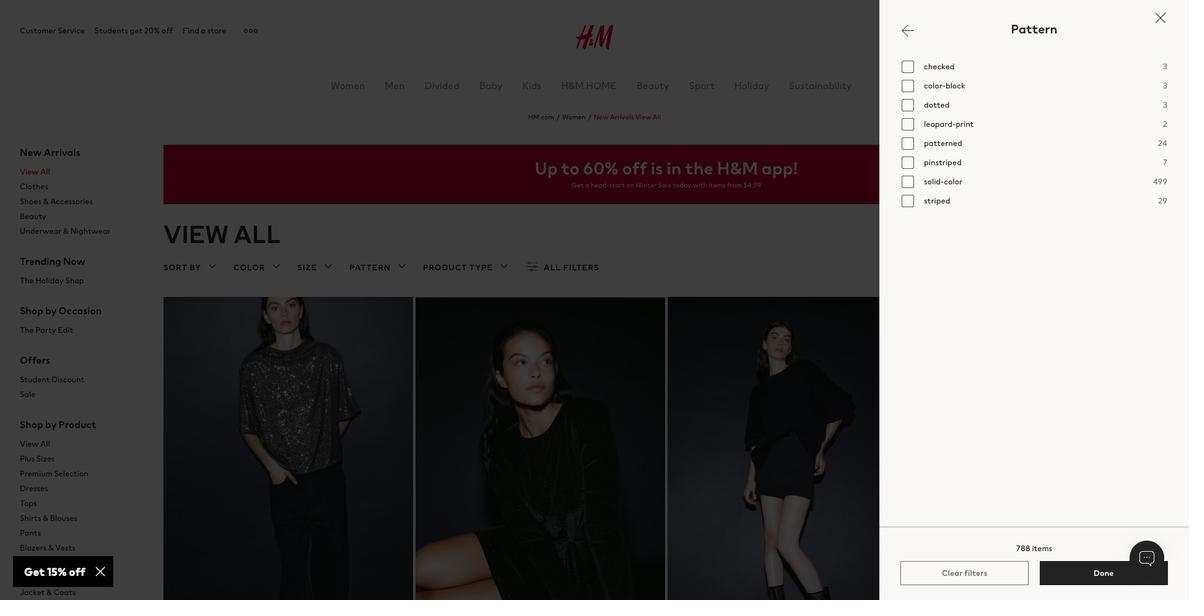 Task type: describe. For each thing, give the bounding box(es) containing it.
students get 20% off
[[95, 25, 173, 37]]

bag
[[1143, 24, 1158, 35]]

customer service link
[[20, 25, 85, 37]]

3 for checked
[[1163, 60, 1168, 72]]

holiday inside header.primary.navigation element
[[735, 78, 769, 93]]

holiday link
[[735, 78, 769, 93]]

customer service
[[20, 25, 85, 37]]

1 horizontal spatial women link
[[562, 112, 586, 122]]

in inside button
[[1011, 24, 1018, 35]]

solid-
[[924, 176, 944, 187]]

edit
[[58, 325, 73, 336]]

kids link
[[522, 78, 542, 93]]

20%
[[144, 25, 160, 37]]

h&m inside header.primary.navigation element
[[561, 78, 584, 93]]

size
[[298, 262, 317, 274]]

student discount link
[[20, 373, 144, 388]]

by for product
[[45, 418, 57, 432]]

1 horizontal spatial arrivals
[[610, 112, 634, 122]]

sort by button
[[164, 260, 220, 277]]

baby link
[[479, 78, 503, 93]]

discount
[[52, 374, 84, 386]]

now
[[63, 254, 85, 269]]

0 vertical spatial all
[[653, 112, 661, 122]]

trending now the holiday shop
[[20, 254, 85, 287]]

sport link
[[689, 78, 715, 93]]

60%
[[583, 155, 619, 181]]

sizes
[[36, 453, 55, 465]]

2 / from the left
[[588, 112, 591, 122]]

all inside new arrivals view all clothes shoes & accessories beauty underwear & nightwear
[[40, 166, 50, 178]]

students get 20% off link
[[95, 25, 173, 37]]

jeans link
[[20, 556, 144, 571]]

print
[[956, 118, 974, 130]]

view inside new arrivals view all clothes shoes & accessories beauty underwear & nightwear
[[20, 166, 39, 178]]

& up "coats"
[[60, 572, 65, 584]]

0 vertical spatial view
[[636, 112, 651, 122]]

product type
[[423, 262, 493, 274]]

shop inside trending now the holiday shop
[[65, 275, 84, 287]]

shirts
[[20, 513, 41, 525]]

sale inside offers student discount sale
[[20, 389, 36, 401]]

header.primary.navigation element
[[20, 10, 1189, 93]]

beauty inside header.primary.navigation element
[[637, 78, 669, 93]]

hm.com
[[528, 112, 554, 122]]

patterned
[[924, 137, 962, 149]]

jacket
[[20, 587, 45, 599]]

shopping
[[1107, 24, 1142, 35]]

pattern inside dropdown button
[[350, 262, 391, 274]]

coats
[[54, 587, 76, 599]]

head-
[[591, 180, 609, 190]]

from
[[727, 180, 742, 190]]

$4.99
[[744, 180, 761, 190]]

pants
[[20, 528, 41, 540]]

& left nightwear
[[63, 225, 69, 237]]

checked
[[924, 60, 955, 72]]

done button
[[1040, 562, 1168, 586]]

product type button
[[423, 260, 512, 277]]

jacket & coats link
[[20, 586, 144, 601]]

pants link
[[20, 527, 144, 541]]

customer
[[20, 25, 56, 37]]

color-
[[924, 80, 946, 91]]

with
[[693, 180, 707, 190]]

off for 60%
[[622, 155, 647, 181]]

h&m inside up to 60% off is in the h&m app! get a head-start on winter sale today with items from $4.99
[[717, 155, 758, 181]]

block
[[946, 80, 966, 91]]

party
[[35, 325, 56, 336]]

tops link
[[20, 497, 144, 512]]

all inside shop by product view all plus sizes premium selection dresses tops shirts & blouses pants blazers & vests jeans cardigans & sweaters jacket & coats
[[40, 439, 50, 450]]

leopard-print
[[924, 118, 974, 130]]

underwear
[[20, 225, 62, 237]]

1 / from the left
[[557, 112, 560, 122]]

divided link
[[425, 78, 460, 93]]

0 vertical spatial women link
[[331, 78, 365, 93]]

cardigans
[[20, 572, 58, 584]]

store
[[207, 25, 226, 37]]

students
[[95, 25, 128, 37]]

holiday inside trending now the holiday shop
[[35, 275, 64, 287]]

the inside shop by occasion the party edit
[[20, 325, 34, 336]]

winter
[[636, 180, 657, 190]]

h&m home
[[561, 78, 617, 93]]

shirts & blouses link
[[20, 512, 144, 527]]

29
[[1159, 195, 1168, 207]]

shop for product
[[20, 418, 43, 432]]

home
[[586, 78, 617, 93]]

new arrivals view all link
[[594, 112, 661, 122]]

(2)
[[1159, 24, 1170, 35]]

blazers
[[20, 543, 47, 554]]

a inside up to 60% off is in the h&m app! get a head-start on winter sale today with items from $4.99
[[585, 180, 589, 190]]

mesh sock bootsmodel image
[[668, 297, 917, 601]]

kids
[[522, 78, 542, 93]]

sale inside up to 60% off is in the h&m app! get a head-start on winter sale today with items from $4.99
[[658, 180, 671, 190]]

sign
[[993, 24, 1009, 35]]

color
[[234, 262, 265, 274]]

sweaters
[[67, 572, 102, 584]]

get
[[572, 180, 584, 190]]

close black image
[[1153, 11, 1168, 25]]

offers student discount sale
[[20, 353, 84, 401]]

dotted
[[924, 99, 950, 111]]

& right shirts
[[43, 513, 48, 525]]

0 vertical spatial a
[[201, 25, 206, 37]]

clear filters
[[942, 568, 988, 580]]

1 horizontal spatial new
[[594, 112, 609, 122]]

size button
[[298, 260, 336, 277]]

start
[[609, 180, 625, 190]]



Task type: vqa. For each thing, say whether or not it's contained in the screenshot.
Second Hand H&M X Thredup
no



Task type: locate. For each thing, give the bounding box(es) containing it.
3 for color-block
[[1163, 80, 1168, 91]]

3 3 from the top
[[1163, 99, 1168, 111]]

beauty inside new arrivals view all clothes shoes & accessories beauty underwear & nightwear
[[20, 211, 46, 222]]

view up "is"
[[636, 112, 651, 122]]

2 the from the top
[[20, 325, 34, 336]]

arrivals inside new arrivals view all clothes shoes & accessories beauty underwear & nightwear
[[44, 145, 80, 160]]

shop down now
[[65, 275, 84, 287]]

app!
[[762, 155, 798, 181]]

a
[[201, 25, 206, 37], [585, 180, 589, 190]]

all up "is"
[[653, 112, 661, 122]]

sport
[[689, 78, 715, 93]]

sequined topmodel image
[[164, 297, 413, 601]]

new up clothes
[[20, 145, 42, 160]]

1 horizontal spatial beauty link
[[637, 78, 669, 93]]

0 vertical spatial holiday
[[735, 78, 769, 93]]

& right shoes
[[43, 196, 49, 208]]

1 vertical spatial a
[[585, 180, 589, 190]]

1 horizontal spatial h&m
[[717, 155, 758, 181]]

0 vertical spatial product
[[423, 262, 467, 274]]

1 vertical spatial view
[[20, 166, 39, 178]]

shop inside shop by occasion the party edit
[[20, 304, 43, 318]]

plus sizes link
[[20, 452, 144, 467]]

0 vertical spatial beauty link
[[637, 78, 669, 93]]

the holiday shop link
[[20, 274, 144, 289]]

0 horizontal spatial women link
[[331, 78, 365, 93]]

1 horizontal spatial a
[[585, 180, 589, 190]]

0 vertical spatial h&m
[[561, 78, 584, 93]]

view up plus in the bottom left of the page
[[20, 439, 39, 450]]

rhinestone-trimmed jacketmodel image
[[920, 297, 1170, 601]]

vests
[[55, 543, 75, 554]]

pattern
[[1011, 20, 1058, 38], [350, 262, 391, 274]]

0 horizontal spatial beauty link
[[20, 209, 144, 224]]

find
[[183, 25, 199, 37]]

0 horizontal spatial pattern
[[350, 262, 391, 274]]

shop by product view all plus sizes premium selection dresses tops shirts & blouses pants blazers & vests jeans cardigans & sweaters jacket & coats
[[20, 418, 102, 599]]

view up clothes
[[20, 166, 39, 178]]

0 horizontal spatial in
[[667, 155, 682, 181]]

men link
[[385, 78, 405, 93]]

sale left the today
[[658, 180, 671, 190]]

women inside view all main content
[[562, 112, 586, 122]]

arrivals
[[610, 112, 634, 122], [44, 145, 80, 160]]

by for occasion
[[45, 304, 57, 318]]

2 3 from the top
[[1163, 80, 1168, 91]]

0 vertical spatial shop
[[65, 275, 84, 287]]

cardigans & sweaters link
[[20, 571, 144, 586]]

1 horizontal spatial in
[[1011, 24, 1018, 35]]

hm.com / women / new arrivals view all
[[528, 112, 661, 122]]

0 vertical spatial arrivals
[[610, 112, 634, 122]]

up
[[535, 155, 558, 181]]

1 vertical spatial arrivals
[[44, 145, 80, 160]]

student
[[20, 374, 50, 386]]

done
[[1094, 568, 1114, 580]]

1 vertical spatial holiday
[[35, 275, 64, 287]]

premium
[[20, 468, 52, 480]]

0 horizontal spatial h&m
[[561, 78, 584, 93]]

1 horizontal spatial items
[[1032, 543, 1053, 555]]

off inside up to 60% off is in the h&m app! get a head-start on winter sale today with items from $4.99
[[622, 155, 647, 181]]

knot-detail jersey dressmodel image
[[416, 297, 665, 601]]

accessories
[[50, 196, 93, 208]]

0 vertical spatial view all link
[[20, 165, 144, 180]]

view all link up the premium selection link
[[20, 437, 144, 452]]

1 vertical spatial the
[[20, 325, 34, 336]]

find a store link
[[183, 25, 226, 37]]

sign in button
[[974, 22, 1018, 37]]

pattern button
[[350, 260, 410, 277]]

view all
[[164, 216, 281, 252]]

in inside up to 60% off is in the h&m app! get a head-start on winter sale today with items from $4.99
[[667, 155, 682, 181]]

is
[[651, 155, 663, 181]]

off
[[162, 25, 173, 37], [622, 155, 647, 181]]

today
[[673, 180, 692, 190]]

by inside shop by product view all plus sizes premium selection dresses tops shirts & blouses pants blazers & vests jeans cardigans & sweaters jacket & coats
[[45, 418, 57, 432]]

2 vertical spatial shop
[[20, 418, 43, 432]]

new down home
[[594, 112, 609, 122]]

holiday down trending
[[35, 275, 64, 287]]

tops
[[20, 498, 37, 510]]

shoes & accessories link
[[20, 194, 144, 209]]

0 vertical spatial pattern
[[1011, 20, 1058, 38]]

24
[[1158, 137, 1168, 149]]

beauty up new arrivals view all link
[[637, 78, 669, 93]]

dresses
[[20, 483, 48, 495]]

in right "is"
[[667, 155, 682, 181]]

by up party
[[45, 304, 57, 318]]

0 horizontal spatial women
[[331, 78, 365, 93]]

product down sale link at the left bottom
[[59, 418, 96, 432]]

1 vertical spatial shop
[[20, 304, 43, 318]]

the left party
[[20, 325, 34, 336]]

0 horizontal spatial arrivals
[[44, 145, 80, 160]]

shop up party
[[20, 304, 43, 318]]

1 vertical spatial by
[[45, 304, 57, 318]]

7
[[1163, 156, 1168, 168]]

1 vertical spatial pattern
[[350, 262, 391, 274]]

2 vertical spatial all
[[40, 439, 50, 450]]

shopping bag (2) link
[[1087, 22, 1170, 37]]

h&m right the at the right top of page
[[717, 155, 758, 181]]

nightwear
[[70, 225, 111, 237]]

view all main content
[[0, 0, 1189, 601]]

sale down student
[[20, 389, 36, 401]]

1 vertical spatial sale
[[20, 389, 36, 401]]

the inside trending now the holiday shop
[[20, 275, 34, 287]]

pattern right "sign"
[[1011, 20, 1058, 38]]

0 vertical spatial new
[[594, 112, 609, 122]]

premium selection link
[[20, 467, 144, 482]]

1 horizontal spatial women
[[562, 112, 586, 122]]

1 vertical spatial women link
[[562, 112, 586, 122]]

women link right hm.com link
[[562, 112, 586, 122]]

holiday right 'sport' on the top right of page
[[735, 78, 769, 93]]

occasion
[[59, 304, 102, 318]]

sign in
[[993, 24, 1018, 35]]

in
[[1011, 24, 1018, 35], [667, 155, 682, 181]]

1 the from the top
[[20, 275, 34, 287]]

off for 20%
[[162, 25, 173, 37]]

1 vertical spatial off
[[622, 155, 647, 181]]

1 view all link from the top
[[20, 165, 144, 180]]

favorites
[[1045, 24, 1079, 35]]

leopard-
[[924, 118, 956, 130]]

shop
[[65, 275, 84, 287], [20, 304, 43, 318], [20, 418, 43, 432]]

0 vertical spatial beauty
[[637, 78, 669, 93]]

0 vertical spatial in
[[1011, 24, 1018, 35]]

women
[[331, 78, 365, 93], [562, 112, 586, 122]]

/ right hm.com at the left of page
[[557, 112, 560, 122]]

by inside shop by occasion the party edit
[[45, 304, 57, 318]]

& left "coats"
[[47, 587, 52, 599]]

0 horizontal spatial items
[[709, 180, 726, 190]]

blouses
[[50, 513, 78, 525]]

0 horizontal spatial new
[[20, 145, 42, 160]]

1 vertical spatial beauty
[[20, 211, 46, 222]]

color button
[[234, 260, 284, 277]]

& left the vests on the left bottom of page
[[48, 543, 54, 554]]

&
[[43, 196, 49, 208], [63, 225, 69, 237], [43, 513, 48, 525], [48, 543, 54, 554], [60, 572, 65, 584], [47, 587, 52, 599]]

h&m home link
[[561, 78, 617, 93]]

0 vertical spatial the
[[20, 275, 34, 287]]

product inside dropdown button
[[423, 262, 467, 274]]

clothes link
[[20, 180, 144, 194]]

1 horizontal spatial /
[[588, 112, 591, 122]]

to
[[561, 155, 580, 181]]

1 horizontal spatial sale
[[658, 180, 671, 190]]

all up clothes
[[40, 166, 50, 178]]

items right 788
[[1032, 543, 1053, 555]]

product left type
[[423, 262, 467, 274]]

h&m image
[[576, 25, 613, 50]]

beauty
[[637, 78, 669, 93], [20, 211, 46, 222]]

1 vertical spatial 3
[[1163, 80, 1168, 91]]

clear filters button
[[901, 562, 1029, 586]]

788 items
[[1016, 543, 1053, 555]]

items right with
[[709, 180, 726, 190]]

h&m left home
[[561, 78, 584, 93]]

view all link up shoes & accessories link
[[20, 165, 144, 180]]

view
[[636, 112, 651, 122], [20, 166, 39, 178], [20, 439, 39, 450]]

color-block
[[924, 80, 966, 91]]

shopping bag (2)
[[1107, 24, 1170, 35]]

divided
[[425, 78, 460, 93]]

0 horizontal spatial product
[[59, 418, 96, 432]]

product inside shop by product view all plus sizes premium selection dresses tops shirts & blouses pants blazers & vests jeans cardigans & sweaters jacket & coats
[[59, 418, 96, 432]]

blazers & vests link
[[20, 541, 144, 556]]

shop by occasion the party edit
[[20, 304, 102, 336]]

off inside header.primary.navigation element
[[162, 25, 173, 37]]

/ down h&m home link
[[588, 112, 591, 122]]

by up sizes
[[45, 418, 57, 432]]

view inside shop by product view all plus sizes premium selection dresses tops shirts & blouses pants blazers & vests jeans cardigans & sweaters jacket & coats
[[20, 439, 39, 450]]

788
[[1016, 543, 1031, 555]]

0 horizontal spatial off
[[162, 25, 173, 37]]

1 vertical spatial h&m
[[717, 155, 758, 181]]

the
[[685, 155, 714, 181]]

0 horizontal spatial holiday
[[35, 275, 64, 287]]

2 vertical spatial view
[[20, 439, 39, 450]]

get
[[130, 25, 143, 37]]

sustainability link
[[789, 78, 852, 93]]

1 horizontal spatial beauty
[[637, 78, 669, 93]]

1 vertical spatial all
[[40, 166, 50, 178]]

off left "is"
[[622, 155, 647, 181]]

1 horizontal spatial holiday
[[735, 78, 769, 93]]

0 vertical spatial off
[[162, 25, 173, 37]]

by
[[190, 262, 201, 274], [45, 304, 57, 318], [45, 418, 57, 432]]

all
[[653, 112, 661, 122], [40, 166, 50, 178], [40, 439, 50, 450]]

sort
[[164, 262, 187, 274]]

items inside up to 60% off is in the h&m app! get a head-start on winter sale today with items from $4.99
[[709, 180, 726, 190]]

0 vertical spatial 3
[[1163, 60, 1168, 72]]

2
[[1163, 118, 1168, 130]]

pattern right size "dropdown button"
[[350, 262, 391, 274]]

499
[[1153, 176, 1168, 187]]

hm.com link
[[528, 112, 554, 122]]

trending
[[20, 254, 61, 269]]

shop up plus in the bottom left of the page
[[20, 418, 43, 432]]

underwear & nightwear link
[[20, 224, 144, 239]]

0 vertical spatial items
[[709, 180, 726, 190]]

2 vertical spatial 3
[[1163, 99, 1168, 111]]

1 horizontal spatial off
[[622, 155, 647, 181]]

type
[[470, 262, 493, 274]]

beauty down shoes
[[20, 211, 46, 222]]

1 vertical spatial in
[[667, 155, 682, 181]]

0 horizontal spatial beauty
[[20, 211, 46, 222]]

3 for dotted
[[1163, 99, 1168, 111]]

1 vertical spatial beauty link
[[20, 209, 144, 224]]

2 view all link from the top
[[20, 437, 144, 452]]

beauty link up new arrivals view all link
[[637, 78, 669, 93]]

a right "get"
[[585, 180, 589, 190]]

selection
[[54, 468, 88, 480]]

in right "sign"
[[1011, 24, 1018, 35]]

arrivals up clothes link in the left of the page
[[44, 145, 80, 160]]

0 vertical spatial women
[[331, 78, 365, 93]]

sort by
[[164, 262, 201, 274]]

a right find
[[201, 25, 206, 37]]

0 vertical spatial sale
[[658, 180, 671, 190]]

dresses link
[[20, 482, 144, 497]]

arrivals down home
[[610, 112, 634, 122]]

1 horizontal spatial product
[[423, 262, 467, 274]]

the party edit link
[[20, 323, 144, 338]]

1 vertical spatial items
[[1032, 543, 1053, 555]]

women left men link
[[331, 78, 365, 93]]

1 vertical spatial new
[[20, 145, 42, 160]]

by right the sort
[[190, 262, 201, 274]]

2 vertical spatial by
[[45, 418, 57, 432]]

on
[[626, 180, 634, 190]]

0 vertical spatial by
[[190, 262, 201, 274]]

0 horizontal spatial a
[[201, 25, 206, 37]]

the down trending
[[20, 275, 34, 287]]

shop inside shop by product view all plus sizes premium selection dresses tops shirts & blouses pants blazers & vests jeans cardigans & sweaters jacket & coats
[[20, 418, 43, 432]]

find a store
[[183, 25, 226, 37]]

shop for occasion
[[20, 304, 43, 318]]

off right the 20%
[[162, 25, 173, 37]]

favorites link
[[1025, 22, 1079, 37]]

women inside header.primary.navigation element
[[331, 78, 365, 93]]

women right hm.com link
[[562, 112, 586, 122]]

all up sizes
[[40, 439, 50, 450]]

by inside dropdown button
[[190, 262, 201, 274]]

1 vertical spatial view all link
[[20, 437, 144, 452]]

women link left men link
[[331, 78, 365, 93]]

view
[[164, 216, 229, 252]]

offers
[[20, 353, 50, 368]]

up to 60% off is in the h&m app! get a head-start on winter sale today with items from $4.99
[[535, 155, 798, 190]]

1 vertical spatial product
[[59, 418, 96, 432]]

new inside new arrivals view all clothes shoes & accessories beauty underwear & nightwear
[[20, 145, 42, 160]]

beauty link up nightwear
[[20, 209, 144, 224]]

1 3 from the top
[[1163, 60, 1168, 72]]

1 vertical spatial women
[[562, 112, 586, 122]]

service
[[58, 25, 85, 37]]

1 horizontal spatial pattern
[[1011, 20, 1058, 38]]

color
[[944, 176, 963, 187]]

0 horizontal spatial sale
[[20, 389, 36, 401]]

0 horizontal spatial /
[[557, 112, 560, 122]]



